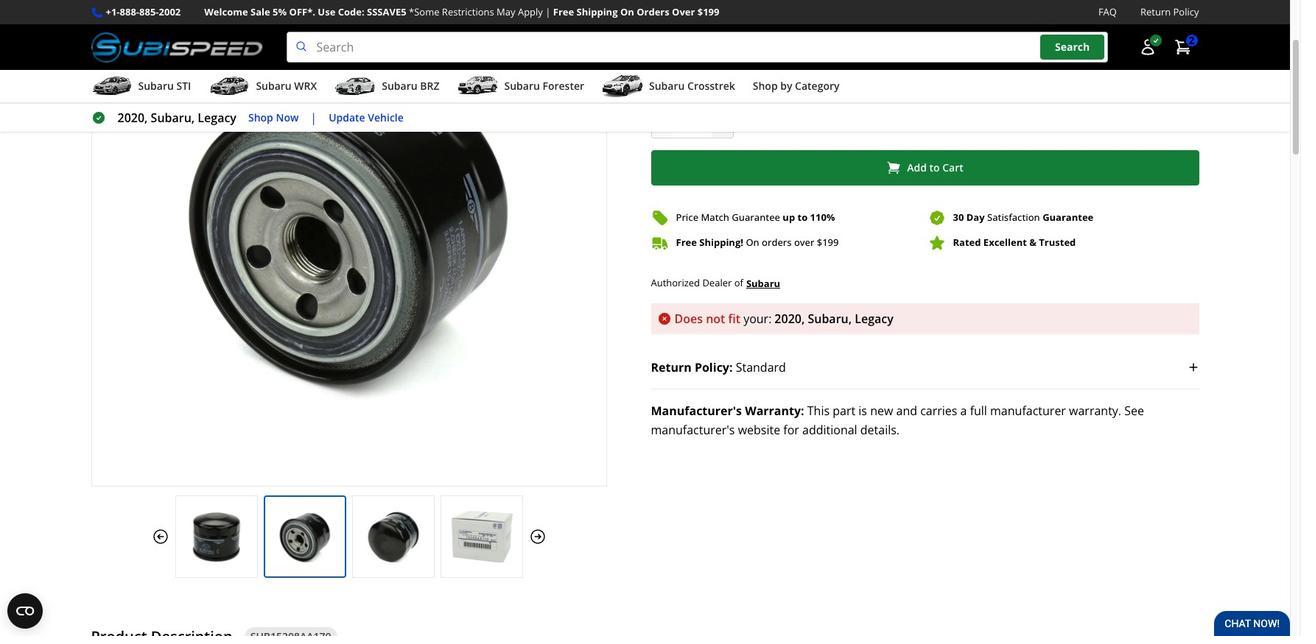 Task type: locate. For each thing, give the bounding box(es) containing it.
1 horizontal spatial to
[[929, 161, 940, 175]]

return policy link
[[1140, 4, 1199, 20]]

of inside authorized dealer of subaru
[[734, 276, 743, 290]]

0 vertical spatial $199
[[698, 5, 719, 18]]

over
[[794, 236, 814, 249]]

shipping!
[[699, 236, 743, 249]]

1 horizontal spatial subaru,
[[808, 311, 852, 327]]

shipping
[[577, 5, 618, 18]]

1 horizontal spatial full
[[970, 403, 987, 419]]

wrx
[[294, 79, 317, 93]]

4
[[736, 68, 743, 84]]

see
[[1124, 403, 1144, 419]]

legacy
[[198, 110, 236, 126], [855, 311, 894, 327]]

full right a
[[970, 403, 987, 419]]

star image left '8'
[[690, 2, 703, 14]]

search button
[[1040, 35, 1105, 60]]

0 horizontal spatial of
[[734, 276, 743, 290]]

0 horizontal spatial shop
[[248, 110, 273, 124]]

star image
[[651, 2, 664, 14], [664, 2, 677, 14], [677, 2, 690, 14], [690, 2, 703, 14]]

0 horizontal spatial legacy
[[198, 110, 236, 126]]

1 vertical spatial 2020,
[[775, 311, 805, 327]]

30 day satisfaction guarantee
[[953, 211, 1094, 224]]

1 horizontal spatial guarantee
[[1043, 211, 1094, 224]]

1 vertical spatial on
[[746, 236, 759, 249]]

None number field
[[651, 103, 733, 138]]

0 horizontal spatial return
[[651, 359, 692, 376]]

category
[[795, 79, 840, 93]]

additional
[[802, 422, 857, 438]]

free shipping! on orders over $199
[[676, 236, 839, 249]]

+1-888-885-2002
[[106, 5, 181, 18]]

subaru
[[138, 79, 174, 93], [256, 79, 292, 93], [382, 79, 417, 93], [504, 79, 540, 93], [649, 79, 685, 93], [746, 277, 780, 290]]

0 vertical spatial return
[[1140, 5, 1171, 18]]

brz
[[420, 79, 439, 93]]

on left orders
[[746, 236, 759, 249]]

3 sub15208aa170 oem subaru oil filter - 2015-2020 wrx, image from the left
[[353, 511, 434, 563]]

subaru inside authorized dealer of subaru
[[746, 277, 780, 290]]

by
[[780, 79, 792, 93]]

rated excellent & trusted
[[953, 236, 1076, 249]]

1 vertical spatial |
[[310, 110, 317, 126]]

&
[[1029, 236, 1037, 249]]

warranty:
[[745, 403, 804, 419]]

of right dealer
[[734, 276, 743, 290]]

in right pay
[[674, 68, 684, 84]]

0 vertical spatial |
[[545, 5, 551, 18]]

1 vertical spatial legacy
[[855, 311, 894, 327]]

0 vertical spatial to
[[929, 161, 940, 175]]

subaru,
[[151, 110, 195, 126], [808, 311, 852, 327]]

shop now
[[248, 110, 299, 124]]

0 horizontal spatial |
[[310, 110, 317, 126]]

free
[[553, 5, 574, 18], [676, 236, 697, 249]]

star image left over
[[651, 2, 664, 14]]

0 horizontal spatial full
[[688, 68, 705, 84]]

4 sub15208aa170 oem subaru oil filter - 2015-2020 wrx, image from the left
[[441, 511, 522, 563]]

free
[[795, 68, 817, 84]]

search
[[1055, 40, 1090, 54]]

excellent
[[983, 236, 1027, 249]]

to
[[929, 161, 940, 175], [798, 211, 808, 224]]

this
[[807, 403, 830, 419]]

0 vertical spatial subaru,
[[151, 110, 195, 126]]

orders
[[637, 5, 669, 18]]

full left or
[[688, 68, 705, 84]]

subaru crosstrek
[[649, 79, 735, 93]]

1 vertical spatial of
[[734, 276, 743, 290]]

price
[[676, 211, 699, 224]]

subaru, down subaru sti
[[151, 110, 195, 126]]

update
[[329, 110, 365, 124]]

go to right image image
[[529, 528, 546, 546]]

0 horizontal spatial 2020,
[[118, 110, 148, 126]]

sub15208aa170 oem subaru oil filter - 2015-2020 wrx, image
[[176, 511, 257, 563], [264, 511, 345, 563], [353, 511, 434, 563], [441, 511, 522, 563]]

in left 4
[[723, 68, 733, 84]]

on
[[620, 5, 634, 18], [746, 236, 759, 249]]

free right apply
[[553, 5, 574, 18]]

0 vertical spatial free
[[553, 5, 574, 18]]

rated
[[953, 236, 981, 249]]

0 horizontal spatial in
[[674, 68, 684, 84]]

| right apply
[[545, 5, 551, 18]]

2020,
[[118, 110, 148, 126], [775, 311, 805, 327]]

$2.40
[[908, 68, 938, 84]]

| right now on the left
[[310, 110, 317, 126]]

apply
[[518, 5, 543, 18]]

trusted
[[1039, 236, 1076, 249]]

subaru, right your:
[[808, 311, 852, 327]]

manufacturer
[[990, 403, 1066, 419]]

110%
[[810, 211, 835, 224]]

1 horizontal spatial on
[[746, 236, 759, 249]]

of
[[894, 68, 905, 84], [734, 276, 743, 290]]

crosstrek
[[687, 79, 735, 93]]

on left "orders"
[[620, 5, 634, 18]]

free down price
[[676, 236, 697, 249]]

return for return policy: standard
[[651, 359, 692, 376]]

return policy
[[1140, 5, 1199, 18]]

1 horizontal spatial shop
[[753, 79, 778, 93]]

subaru left crosstrek
[[649, 79, 685, 93]]

cart
[[942, 161, 964, 175]]

star image up $9.58
[[664, 2, 677, 14]]

2 guarantee from the left
[[1043, 211, 1094, 224]]

subaru up the shop now
[[256, 79, 292, 93]]

30
[[953, 211, 964, 224]]

0 horizontal spatial to
[[798, 211, 808, 224]]

guarantee up free shipping! on orders over $199
[[732, 211, 780, 224]]

to inside button
[[929, 161, 940, 175]]

2020, right your:
[[775, 311, 805, 327]]

full inside the this part is new and carries a full manufacturer warranty. see manufacturer's website for additional details.
[[970, 403, 987, 419]]

subaru left the "sti"
[[138, 79, 174, 93]]

sti
[[176, 79, 191, 93]]

restrictions
[[442, 5, 494, 18]]

1 horizontal spatial $199
[[817, 236, 839, 249]]

0 vertical spatial full
[[688, 68, 705, 84]]

888-
[[120, 5, 139, 18]]

return left policy:
[[651, 359, 692, 376]]

subaru left forester
[[504, 79, 540, 93]]

2 star image from the left
[[664, 2, 677, 14]]

forester
[[543, 79, 584, 93]]

0 horizontal spatial guarantee
[[732, 211, 780, 224]]

add
[[907, 161, 927, 175]]

2 sub15208aa170 oem subaru oil filter - 2015-2020 wrx, image from the left
[[264, 511, 345, 563]]

0 vertical spatial legacy
[[198, 110, 236, 126]]

pay
[[651, 68, 671, 84]]

subaru for subaru brz
[[382, 79, 417, 93]]

in
[[674, 68, 684, 84], [723, 68, 733, 84]]

1 vertical spatial full
[[970, 403, 987, 419]]

0 horizontal spatial on
[[620, 5, 634, 18]]

guarantee up the trusted
[[1043, 211, 1094, 224]]

1 vertical spatial return
[[651, 359, 692, 376]]

1 vertical spatial free
[[676, 236, 697, 249]]

1 horizontal spatial return
[[1140, 5, 1171, 18]]

installments
[[821, 68, 891, 84]]

star image
[[703, 2, 715, 14]]

dealer
[[702, 276, 732, 290]]

of left "$2.40"
[[894, 68, 905, 84]]

0 vertical spatial on
[[620, 5, 634, 18]]

2020, down subaru sti dropdown button
[[118, 110, 148, 126]]

guarantee
[[732, 211, 780, 224], [1043, 211, 1094, 224]]

subaru forester
[[504, 79, 584, 93]]

subaru brz
[[382, 79, 439, 93]]

subaru for subaru forester
[[504, 79, 540, 93]]

1 vertical spatial $199
[[817, 236, 839, 249]]

to right "add"
[[929, 161, 940, 175]]

shop inside shop by category dropdown button
[[753, 79, 778, 93]]

subispeed logo image
[[91, 32, 263, 63]]

1 vertical spatial shop
[[248, 110, 273, 124]]

star image left star image on the top right of page
[[677, 2, 690, 14]]

0 vertical spatial shop
[[753, 79, 778, 93]]

day
[[966, 211, 985, 224]]

1 horizontal spatial legacy
[[855, 311, 894, 327]]

subaru up your:
[[746, 277, 780, 290]]

subaru forester button
[[457, 73, 584, 103]]

3 star image from the left
[[677, 2, 690, 14]]

1 horizontal spatial 2020,
[[775, 311, 805, 327]]

$199
[[698, 5, 719, 18], [817, 236, 839, 249]]

subaru link
[[746, 275, 780, 292]]

subaru left brz on the top left
[[382, 79, 417, 93]]

faq link
[[1098, 4, 1117, 20]]

shop for shop now
[[248, 110, 273, 124]]

shop inside shop now link
[[248, 110, 273, 124]]

go to left image image
[[151, 528, 169, 546]]

shop left now on the left
[[248, 110, 273, 124]]

1 horizontal spatial in
[[723, 68, 733, 84]]

2002
[[159, 5, 181, 18]]

2 in from the left
[[723, 68, 733, 84]]

8
[[715, 1, 721, 14]]

to right "up"
[[798, 211, 808, 224]]

*some
[[409, 5, 439, 18]]

or
[[708, 68, 720, 84]]

1 vertical spatial to
[[798, 211, 808, 224]]

1 sub15208aa170 oem subaru oil filter - 2015-2020 wrx, image from the left
[[176, 511, 257, 563]]

return left policy
[[1140, 5, 1171, 18]]

return for return policy
[[1140, 5, 1171, 18]]

shop left the by
[[753, 79, 778, 93]]

|
[[545, 5, 551, 18], [310, 110, 317, 126]]

1 horizontal spatial of
[[894, 68, 905, 84]]



Task type: describe. For each thing, give the bounding box(es) containing it.
a subaru wrx thumbnail image image
[[209, 75, 250, 97]]

search input field
[[286, 32, 1108, 63]]

1 horizontal spatial free
[[676, 236, 697, 249]]

2020, subaru, legacy
[[118, 110, 236, 126]]

a
[[960, 403, 967, 419]]

subaru for subaru sti
[[138, 79, 174, 93]]

5%
[[273, 5, 287, 18]]

use
[[318, 5, 335, 18]]

shop by category button
[[753, 73, 840, 103]]

1 guarantee from the left
[[732, 211, 780, 224]]

website
[[738, 422, 780, 438]]

1 vertical spatial subaru,
[[808, 311, 852, 327]]

reviews
[[723, 1, 759, 14]]

orders
[[762, 236, 792, 249]]

not
[[706, 311, 725, 327]]

add to cart
[[907, 161, 964, 175]]

0 vertical spatial 2020,
[[118, 110, 148, 126]]

+1-888-885-2002 link
[[106, 4, 181, 20]]

subaru for subaru crosstrek
[[649, 79, 685, 93]]

vehicle
[[368, 110, 404, 124]]

$9.58
[[651, 28, 712, 59]]

+1-
[[106, 5, 120, 18]]

faq
[[1098, 5, 1117, 18]]

a subaru crosstrek thumbnail image image
[[602, 75, 643, 97]]

1 in from the left
[[674, 68, 684, 84]]

*some restrictions may apply | free shipping on orders over $199
[[409, 5, 719, 18]]

4 star image from the left
[[690, 2, 703, 14]]

0 vertical spatial of
[[894, 68, 905, 84]]

up
[[783, 211, 795, 224]]

subaru crosstrek button
[[602, 73, 735, 103]]

8 reviews
[[715, 1, 759, 14]]

subaru sti
[[138, 79, 191, 93]]

new
[[870, 403, 893, 419]]

carries
[[920, 403, 957, 419]]

update vehicle button
[[329, 110, 404, 126]]

update vehicle
[[329, 110, 404, 124]]

subaru sti button
[[91, 73, 191, 103]]

authorized dealer of subaru
[[651, 276, 780, 290]]

fit
[[728, 311, 741, 327]]

over
[[672, 5, 695, 18]]

interest-
[[746, 68, 795, 84]]

0 horizontal spatial free
[[553, 5, 574, 18]]

this part is new and carries a full manufacturer warranty. see manufacturer's website for additional details.
[[651, 403, 1144, 438]]

.
[[938, 68, 941, 84]]

may
[[497, 5, 515, 18]]

pay in full or in 4 interest-free installments of $2.40 .
[[651, 68, 941, 84]]

match
[[701, 211, 729, 224]]

price match guarantee up to 110%
[[676, 211, 835, 224]]

0 horizontal spatial subaru,
[[151, 110, 195, 126]]

open widget image
[[7, 594, 43, 629]]

manufacturer's
[[651, 422, 735, 438]]

welcome sale 5% off*. use code: sssave5
[[204, 5, 406, 18]]

welcome
[[204, 5, 248, 18]]

standard
[[736, 359, 786, 376]]

a subaru brz thumbnail image image
[[335, 75, 376, 97]]

add to cart button
[[651, 150, 1199, 185]]

0 horizontal spatial $199
[[698, 5, 719, 18]]

button image
[[1139, 38, 1156, 56]]

code:
[[338, 5, 364, 18]]

does
[[675, 311, 703, 327]]

your:
[[744, 311, 772, 327]]

shop for shop by category
[[753, 79, 778, 93]]

a subaru forester thumbnail image image
[[457, 75, 498, 97]]

is
[[859, 403, 867, 419]]

shop now link
[[248, 110, 299, 126]]

sssave5
[[367, 5, 406, 18]]

shop pay image
[[944, 68, 1006, 83]]

2
[[1189, 33, 1195, 47]]

satisfaction
[[987, 211, 1040, 224]]

subaru brz button
[[335, 73, 439, 103]]

does not fit your: 2020, subaru, legacy
[[675, 311, 894, 327]]

885-
[[139, 5, 159, 18]]

now
[[276, 110, 299, 124]]

1 star image from the left
[[651, 2, 664, 14]]

policy
[[1173, 5, 1199, 18]]

policy:
[[695, 359, 733, 376]]

2 button
[[1167, 33, 1199, 62]]

authorized
[[651, 276, 700, 290]]

a subaru sti thumbnail image image
[[91, 75, 132, 97]]

manufacturer's warranty:
[[651, 403, 804, 419]]

off*.
[[289, 5, 315, 18]]

details.
[[860, 422, 900, 438]]

manufacturer's
[[651, 403, 742, 419]]

part
[[833, 403, 856, 419]]

1 horizontal spatial |
[[545, 5, 551, 18]]

subaru for subaru wrx
[[256, 79, 292, 93]]

sale
[[251, 5, 270, 18]]



Task type: vqa. For each thing, say whether or not it's contained in the screenshot.
WRX
yes



